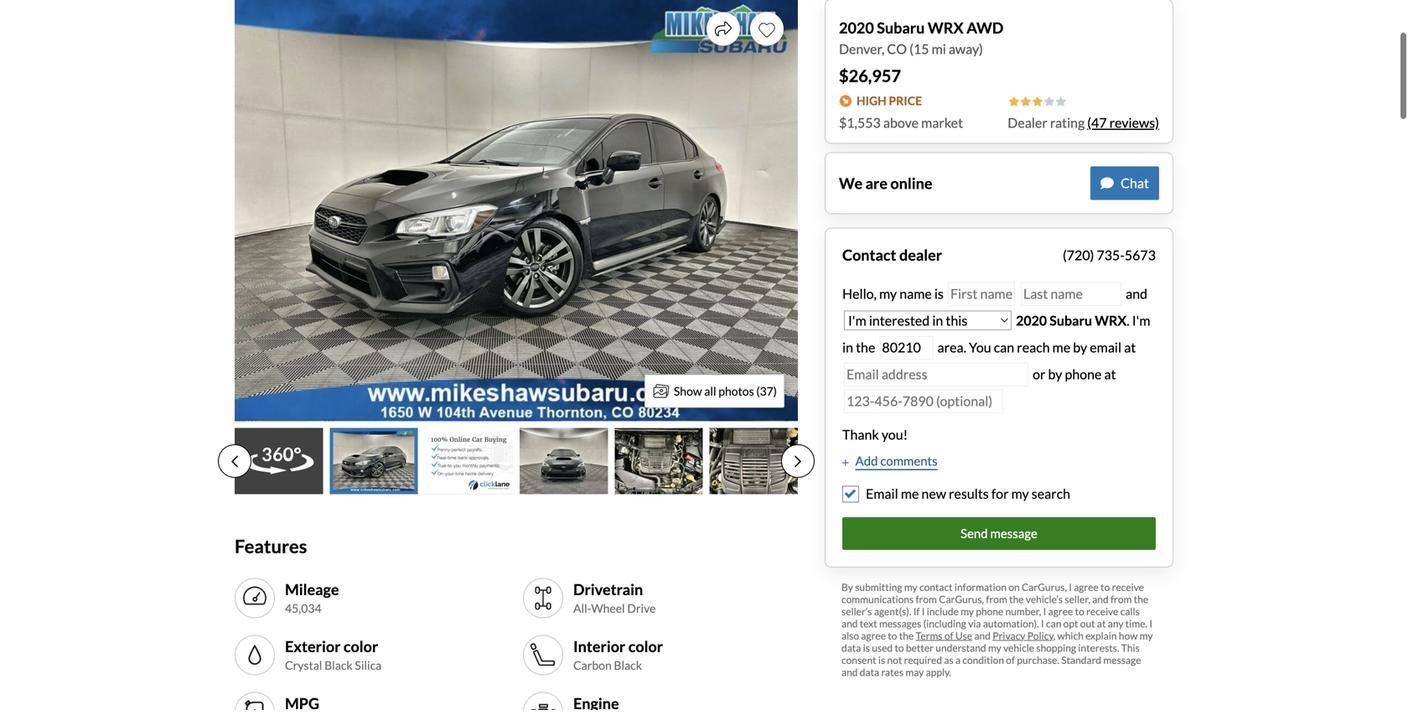 Task type: describe. For each thing, give the bounding box(es) containing it.
(including
[[924, 617, 967, 630]]

by submitting my contact information on cargurus, i agree to receive communications from cargurus, from the vehicle's seller, and from the seller's agent(s). if i include my phone number, i agree to receive calls and text messages (including via automation). i can opt out at any time. i also agree to the
[[842, 581, 1153, 642]]

of inside , which explain how my data is used to better understand my vehicle shopping interests. this consent is not required as a condition of purchase. standard message and data rates may apply.
[[1006, 654, 1015, 666]]

1 horizontal spatial cargurus,
[[1022, 581, 1067, 593]]

1 vertical spatial receive
[[1087, 605, 1119, 617]]

(720)
[[1063, 247, 1095, 263]]

contact
[[843, 246, 897, 264]]

the up automation).
[[1010, 593, 1024, 605]]

and left text
[[842, 617, 858, 630]]

45,034
[[285, 601, 322, 616]]

black for interior
[[614, 658, 642, 673]]

1 vertical spatial at
[[1105, 366, 1117, 382]]

0 vertical spatial receive
[[1112, 581, 1145, 593]]

and right use
[[975, 630, 991, 642]]

send
[[961, 526, 988, 541]]

not
[[888, 654, 903, 666]]

all
[[705, 384, 717, 398]]

privacy
[[993, 630, 1026, 642]]

results
[[949, 485, 989, 502]]

silica
[[355, 658, 382, 673]]

0 horizontal spatial me
[[901, 485, 919, 502]]

2020 for 2020 subaru wrx awd denver, co (15 mi away)
[[839, 18, 874, 37]]

0 vertical spatial data
[[842, 642, 861, 654]]

at inside by submitting my contact information on cargurus, i agree to receive communications from cargurus, from the vehicle's seller, and from the seller's agent(s). if i include my phone number, i agree to receive calls and text messages (including via automation). i can opt out at any time. i also agree to the
[[1098, 617, 1106, 630]]

terms of use and privacy policy
[[916, 630, 1054, 642]]

view vehicle photo 2 image
[[330, 428, 418, 494]]

$1,553 above market
[[839, 114, 963, 131]]

the inside . i'm in the
[[856, 339, 876, 356]]

(37)
[[757, 384, 777, 398]]

communications
[[842, 593, 914, 605]]

0 horizontal spatial is
[[863, 642, 870, 654]]

(47 reviews) button
[[1088, 113, 1160, 133]]

add comments button
[[843, 452, 938, 470]]

thank
[[843, 426, 879, 443]]

phone inside by submitting my contact information on cargurus, i agree to receive communications from cargurus, from the vehicle's seller, and from the seller's agent(s). if i include my phone number, i agree to receive calls and text messages (including via automation). i can opt out at any time. i also agree to the
[[976, 605, 1004, 617]]

a
[[956, 654, 961, 666]]

text
[[860, 617, 878, 630]]

on
[[1009, 581, 1020, 593]]

you!
[[882, 426, 908, 443]]

condition
[[963, 654, 1005, 666]]

contact
[[920, 581, 953, 593]]

comment image
[[1101, 177, 1114, 190]]

dealer rating (47 reviews)
[[1008, 114, 1160, 131]]

2 vertical spatial agree
[[861, 630, 886, 642]]

online
[[891, 174, 933, 192]]

5673
[[1125, 247, 1156, 263]]

may
[[906, 666, 924, 678]]

black for exterior
[[325, 658, 353, 673]]

explain
[[1086, 630, 1117, 642]]

,
[[1054, 630, 1056, 642]]

show all photos (37) link
[[645, 374, 785, 408]]

the left terms
[[900, 630, 914, 642]]

subaru for 2020 subaru wrx
[[1050, 312, 1093, 329]]

engine image
[[530, 699, 557, 710]]

.
[[1127, 312, 1130, 329]]

email me new results for my search
[[866, 485, 1071, 502]]

reviews)
[[1110, 114, 1160, 131]]

away)
[[949, 41, 984, 57]]

(720) 735-5673
[[1063, 247, 1156, 263]]

new
[[922, 485, 947, 502]]

, which explain how my data is used to better understand my vehicle shopping interests. this consent is not required as a condition of purchase. standard message and data rates may apply.
[[842, 630, 1153, 678]]

rating
[[1051, 114, 1085, 131]]

view vehicle photo 5 image
[[615, 428, 703, 494]]

wrx for 2020 subaru wrx awd denver, co (15 mi away)
[[928, 18, 964, 37]]

Last name field
[[1021, 282, 1122, 306]]

terms of use link
[[916, 630, 973, 642]]

view vehicle photo 1 image
[[235, 428, 323, 494]]

Zip code field
[[880, 336, 934, 360]]

my up if
[[905, 581, 918, 593]]

my right the include
[[961, 605, 974, 617]]

policy
[[1028, 630, 1054, 642]]

automation).
[[983, 617, 1039, 630]]

3 from from the left
[[1111, 593, 1132, 605]]

by
[[842, 581, 854, 593]]

drivetrain
[[574, 580, 643, 599]]

mpg image
[[241, 699, 268, 710]]

wrx for 2020 subaru wrx
[[1095, 312, 1127, 329]]

how
[[1119, 630, 1138, 642]]

0 vertical spatial can
[[994, 339, 1015, 356]]

i left ,
[[1041, 617, 1045, 630]]

show all photos (37)
[[674, 384, 777, 398]]

wheel
[[591, 601, 625, 616]]

and inside , which explain how my data is used to better understand my vehicle shopping interests. this consent is not required as a condition of purchase. standard message and data rates may apply.
[[842, 666, 858, 678]]

interior
[[574, 637, 626, 656]]

area. you can reach me by email at
[[935, 339, 1136, 356]]

Phone (optional) telephone field
[[844, 389, 1004, 413]]

terms
[[916, 630, 943, 642]]

we are online
[[839, 174, 933, 192]]

to right the seller,
[[1101, 581, 1110, 593]]

or
[[1033, 366, 1046, 382]]

used
[[872, 642, 893, 654]]

my left vehicle
[[989, 642, 1002, 654]]

send message button
[[843, 517, 1156, 550]]

send message
[[961, 526, 1038, 541]]

high price
[[857, 94, 922, 108]]

vehicle full photo image
[[235, 0, 798, 421]]

2 horizontal spatial is
[[935, 286, 944, 302]]

0 vertical spatial at
[[1125, 339, 1136, 356]]

shopping
[[1037, 642, 1077, 654]]

2 horizontal spatial agree
[[1074, 581, 1099, 593]]

First name field
[[948, 282, 1015, 306]]

2020 for 2020 subaru wrx
[[1016, 312, 1047, 329]]

vehicle
[[1004, 642, 1035, 654]]

which
[[1058, 630, 1084, 642]]

show
[[674, 384, 702, 398]]

contact dealer
[[843, 246, 943, 264]]

color for exterior color
[[344, 637, 378, 656]]

view vehicle photo 3 image
[[425, 428, 513, 494]]

purchase.
[[1017, 654, 1060, 666]]

or by phone at
[[1033, 366, 1117, 382]]

comments
[[881, 453, 938, 468]]

(15
[[910, 41, 929, 57]]

submitting
[[855, 581, 903, 593]]

0 horizontal spatial of
[[945, 630, 954, 642]]

number,
[[1006, 605, 1042, 617]]

add comments
[[856, 453, 938, 468]]



Task type: locate. For each thing, give the bounding box(es) containing it.
1 horizontal spatial 2020
[[1016, 312, 1047, 329]]

dealer
[[1008, 114, 1048, 131]]

above
[[884, 114, 919, 131]]

consent
[[842, 654, 877, 666]]

the right in
[[856, 339, 876, 356]]

agree up out
[[1074, 581, 1099, 593]]

co
[[887, 41, 907, 57]]

message down how
[[1104, 654, 1142, 666]]

1 vertical spatial message
[[1104, 654, 1142, 666]]

photos
[[719, 384, 754, 398]]

from
[[916, 593, 937, 605], [986, 593, 1008, 605], [1111, 593, 1132, 605]]

black left the 'silica'
[[325, 658, 353, 673]]

opt
[[1064, 617, 1079, 630]]

agree up ,
[[1049, 605, 1074, 617]]

high
[[857, 94, 887, 108]]

(47
[[1088, 114, 1107, 131]]

dealer
[[900, 246, 943, 264]]

$1,553
[[839, 114, 881, 131]]

subaru up co
[[877, 18, 925, 37]]

i'm
[[1133, 312, 1151, 329]]

2020 up reach
[[1016, 312, 1047, 329]]

0 vertical spatial 2020
[[839, 18, 874, 37]]

as
[[944, 654, 954, 666]]

message inside , which explain how my data is used to better understand my vehicle shopping interests. this consent is not required as a condition of purchase. standard message and data rates may apply.
[[1104, 654, 1142, 666]]

my right how
[[1140, 630, 1153, 642]]

mileage 45,034
[[285, 580, 339, 616]]

interior color carbon black
[[574, 637, 663, 673]]

seller's
[[842, 605, 872, 617]]

1 vertical spatial me
[[901, 485, 919, 502]]

color inside interior color carbon black
[[629, 637, 663, 656]]

at down "email"
[[1105, 366, 1117, 382]]

use
[[956, 630, 973, 642]]

add
[[856, 453, 878, 468]]

0 horizontal spatial color
[[344, 637, 378, 656]]

hello, my name is
[[843, 286, 947, 302]]

receive
[[1112, 581, 1145, 593], [1087, 605, 1119, 617]]

rates
[[882, 666, 904, 678]]

my
[[880, 286, 897, 302], [1012, 485, 1029, 502], [905, 581, 918, 593], [961, 605, 974, 617], [1140, 630, 1153, 642], [989, 642, 1002, 654]]

cargurus, up via
[[939, 593, 984, 605]]

1 horizontal spatial black
[[614, 658, 642, 673]]

view vehicle photo 6 image
[[710, 428, 798, 494]]

0 horizontal spatial black
[[325, 658, 353, 673]]

from up (including
[[916, 593, 937, 605]]

view vehicle photo 4 image
[[520, 428, 608, 494]]

1 vertical spatial of
[[1006, 654, 1015, 666]]

1 horizontal spatial by
[[1074, 339, 1088, 356]]

search
[[1032, 485, 1071, 502]]

2 from from the left
[[986, 593, 1008, 605]]

2 color from the left
[[629, 637, 663, 656]]

1 vertical spatial agree
[[1049, 605, 1074, 617]]

time.
[[1126, 617, 1148, 630]]

2020 inside 2020 subaru wrx awd denver, co (15 mi away)
[[839, 18, 874, 37]]

color inside exterior color crystal black silica
[[344, 637, 378, 656]]

for
[[992, 485, 1009, 502]]

and up "i'm"
[[1124, 286, 1148, 302]]

email
[[866, 485, 899, 502]]

mileage image
[[241, 585, 268, 612]]

prev page image
[[231, 455, 238, 468]]

phone up terms of use and privacy policy
[[976, 605, 1004, 617]]

agree
[[1074, 581, 1099, 593], [1049, 605, 1074, 617], [861, 630, 886, 642]]

1 vertical spatial by
[[1049, 366, 1063, 382]]

agent(s).
[[874, 605, 912, 617]]

is right name
[[935, 286, 944, 302]]

black
[[325, 658, 353, 673], [614, 658, 642, 673]]

is left the used
[[863, 642, 870, 654]]

0 vertical spatial agree
[[1074, 581, 1099, 593]]

black inside interior color carbon black
[[614, 658, 642, 673]]

i right time.
[[1150, 617, 1153, 630]]

color down drive
[[629, 637, 663, 656]]

of left use
[[945, 630, 954, 642]]

data down text
[[842, 642, 861, 654]]

1 horizontal spatial agree
[[1049, 605, 1074, 617]]

drivetrain image
[[530, 585, 557, 612]]

0 horizontal spatial message
[[991, 526, 1038, 541]]

messages
[[880, 617, 922, 630]]

cargurus,
[[1022, 581, 1067, 593], [939, 593, 984, 605]]

0 vertical spatial phone
[[1065, 366, 1102, 382]]

from up any
[[1111, 593, 1132, 605]]

0 horizontal spatial phone
[[976, 605, 1004, 617]]

can inside by submitting my contact information on cargurus, i agree to receive communications from cargurus, from the vehicle's seller, and from the seller's agent(s). if i include my phone number, i agree to receive calls and text messages (including via automation). i can opt out at any time. i also agree to the
[[1046, 617, 1062, 630]]

at right out
[[1098, 617, 1106, 630]]

0 vertical spatial by
[[1074, 339, 1088, 356]]

you
[[969, 339, 992, 356]]

carbon
[[574, 658, 612, 673]]

and down also on the right of page
[[842, 666, 858, 678]]

1 horizontal spatial from
[[986, 593, 1008, 605]]

1 horizontal spatial of
[[1006, 654, 1015, 666]]

include
[[927, 605, 959, 617]]

my left name
[[880, 286, 897, 302]]

2020
[[839, 18, 874, 37], [1016, 312, 1047, 329]]

0 horizontal spatial wrx
[[928, 18, 964, 37]]

interior color image
[[530, 642, 557, 669]]

1 horizontal spatial me
[[1053, 339, 1071, 356]]

this
[[1122, 642, 1140, 654]]

0 vertical spatial wrx
[[928, 18, 964, 37]]

interests.
[[1079, 642, 1120, 654]]

0 horizontal spatial subaru
[[877, 18, 925, 37]]

0 vertical spatial me
[[1053, 339, 1071, 356]]

1 from from the left
[[916, 593, 937, 605]]

0 horizontal spatial agree
[[861, 630, 886, 642]]

plus image
[[843, 458, 849, 467]]

cargurus, right on
[[1022, 581, 1067, 593]]

0 horizontal spatial cargurus,
[[939, 593, 984, 605]]

seller,
[[1065, 593, 1091, 605]]

0 horizontal spatial 2020
[[839, 18, 874, 37]]

me
[[1053, 339, 1071, 356], [901, 485, 919, 502]]

2020 subaru wrx
[[1016, 312, 1127, 329]]

via
[[969, 617, 981, 630]]

chat button
[[1091, 166, 1160, 200]]

market
[[922, 114, 963, 131]]

0 vertical spatial subaru
[[877, 18, 925, 37]]

by
[[1074, 339, 1088, 356], [1049, 366, 1063, 382]]

1 horizontal spatial message
[[1104, 654, 1142, 666]]

black inside exterior color crystal black silica
[[325, 658, 353, 673]]

735-
[[1097, 247, 1125, 263]]

subaru for 2020 subaru wrx awd denver, co (15 mi away)
[[877, 18, 925, 37]]

at
[[1125, 339, 1136, 356], [1105, 366, 1117, 382], [1098, 617, 1106, 630]]

2 vertical spatial at
[[1098, 617, 1106, 630]]

wrx inside 2020 subaru wrx awd denver, co (15 mi away)
[[928, 18, 964, 37]]

can left opt
[[1046, 617, 1062, 630]]

subaru inside 2020 subaru wrx awd denver, co (15 mi away)
[[877, 18, 925, 37]]

apply.
[[926, 666, 952, 678]]

of down privacy
[[1006, 654, 1015, 666]]

i right vehicle's
[[1069, 581, 1072, 593]]

1 vertical spatial phone
[[976, 605, 1004, 617]]

color for interior color
[[629, 637, 663, 656]]

privacy policy link
[[993, 630, 1054, 642]]

wrx up mi
[[928, 18, 964, 37]]

in
[[843, 339, 854, 356]]

awd
[[967, 18, 1004, 37]]

$26,957
[[839, 66, 901, 86]]

1 horizontal spatial subaru
[[1050, 312, 1093, 329]]

at right "email"
[[1125, 339, 1136, 356]]

1 black from the left
[[325, 658, 353, 673]]

crystal
[[285, 658, 322, 673]]

1 vertical spatial 2020
[[1016, 312, 1047, 329]]

i
[[1069, 581, 1072, 593], [922, 605, 925, 617], [1044, 605, 1047, 617], [1041, 617, 1045, 630], [1150, 617, 1153, 630]]

i right number,
[[1044, 605, 1047, 617]]

information
[[955, 581, 1007, 593]]

exterior color image
[[241, 642, 268, 669]]

to
[[1101, 581, 1110, 593], [1075, 605, 1085, 617], [888, 630, 898, 642], [895, 642, 904, 654]]

1 vertical spatial data
[[860, 666, 880, 678]]

mi
[[932, 41, 947, 57]]

exterior
[[285, 637, 341, 656]]

my right 'for'
[[1012, 485, 1029, 502]]

drive
[[627, 601, 656, 616]]

1 horizontal spatial wrx
[[1095, 312, 1127, 329]]

1 horizontal spatial color
[[629, 637, 663, 656]]

black down interior
[[614, 658, 642, 673]]

1 vertical spatial subaru
[[1050, 312, 1093, 329]]

to right the used
[[895, 642, 904, 654]]

1 vertical spatial can
[[1046, 617, 1062, 630]]

0 horizontal spatial from
[[916, 593, 937, 605]]

1 horizontal spatial can
[[1046, 617, 1062, 630]]

price
[[889, 94, 922, 108]]

color up the 'silica'
[[344, 637, 378, 656]]

. i'm in the
[[843, 312, 1151, 356]]

is left "not"
[[879, 654, 886, 666]]

email
[[1090, 339, 1122, 356]]

hello,
[[843, 286, 877, 302]]

2020 up denver,
[[839, 18, 874, 37]]

subaru down last name field
[[1050, 312, 1093, 329]]

i right if
[[922, 605, 925, 617]]

0 horizontal spatial can
[[994, 339, 1015, 356]]

share image
[[715, 21, 732, 37]]

name
[[900, 286, 932, 302]]

Email address email field
[[844, 363, 1029, 386]]

message inside send message button
[[991, 526, 1038, 541]]

next page image
[[795, 455, 802, 468]]

by left "email"
[[1074, 339, 1088, 356]]

me left 'new'
[[901, 485, 919, 502]]

receive up calls
[[1112, 581, 1145, 593]]

thank you!
[[843, 426, 908, 443]]

1 horizontal spatial is
[[879, 654, 886, 666]]

from left on
[[986, 593, 1008, 605]]

2 horizontal spatial from
[[1111, 593, 1132, 605]]

by right or
[[1049, 366, 1063, 382]]

calls
[[1121, 605, 1140, 617]]

mileage
[[285, 580, 339, 599]]

if
[[914, 605, 920, 617]]

0 vertical spatial message
[[991, 526, 1038, 541]]

to down agent(s).
[[888, 630, 898, 642]]

understand
[[936, 642, 987, 654]]

are
[[866, 174, 888, 192]]

standard
[[1062, 654, 1102, 666]]

drivetrain all-wheel drive
[[574, 580, 656, 616]]

any
[[1108, 617, 1124, 630]]

1 horizontal spatial phone
[[1065, 366, 1102, 382]]

phone down "email"
[[1065, 366, 1102, 382]]

agree right also on the right of page
[[861, 630, 886, 642]]

receive up explain
[[1087, 605, 1119, 617]]

chat
[[1121, 175, 1150, 191]]

data left rates
[[860, 666, 880, 678]]

2 black from the left
[[614, 658, 642, 673]]

to inside , which explain how my data is used to better understand my vehicle shopping interests. this consent is not required as a condition of purchase. standard message and data rates may apply.
[[895, 642, 904, 654]]

wrx up "email"
[[1095, 312, 1127, 329]]

0 vertical spatial of
[[945, 630, 954, 642]]

0 horizontal spatial by
[[1049, 366, 1063, 382]]

we
[[839, 174, 863, 192]]

can right you
[[994, 339, 1015, 356]]

message right send
[[991, 526, 1038, 541]]

reach
[[1017, 339, 1050, 356]]

1 vertical spatial wrx
[[1095, 312, 1127, 329]]

the up time.
[[1134, 593, 1149, 605]]

vehicle's
[[1026, 593, 1063, 605]]

me right reach
[[1053, 339, 1071, 356]]

1 color from the left
[[344, 637, 378, 656]]

2020 subaru wrx awd denver, co (15 mi away)
[[839, 18, 1004, 57]]

color
[[344, 637, 378, 656], [629, 637, 663, 656]]

tab list
[[218, 428, 815, 494]]

and right the seller,
[[1093, 593, 1109, 605]]

to up which
[[1075, 605, 1085, 617]]



Task type: vqa. For each thing, say whether or not it's contained in the screenshot.
the middle '&'
no



